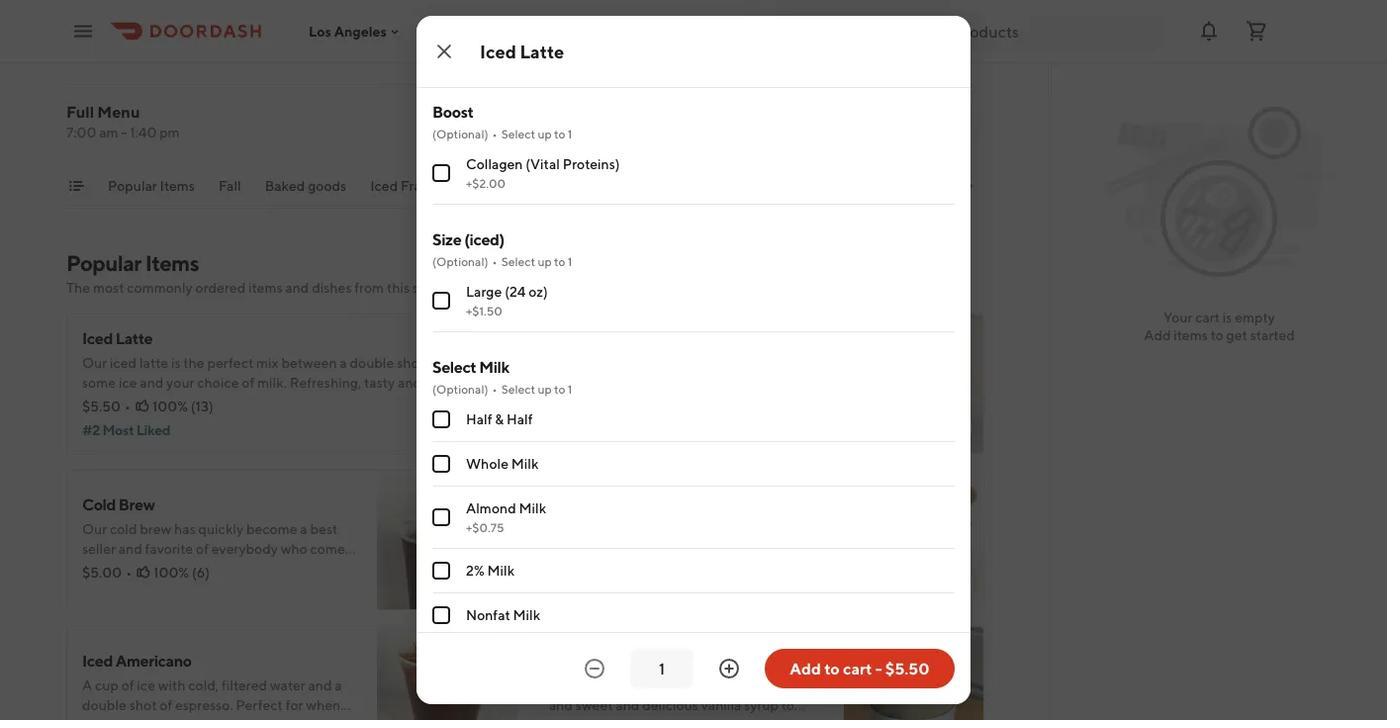 Task type: vqa. For each thing, say whether or not it's contained in the screenshot.
1 to the middle
yes



Task type: describe. For each thing, give the bounding box(es) containing it.
(6)
[[192, 565, 210, 581]]

2 horizontal spatial of
[[427, 355, 440, 371]]

ordered
[[195, 280, 246, 296]]

(iced)
[[464, 230, 505, 249]]

vanilla
[[583, 652, 629, 670]]

(24
[[505, 284, 526, 300]]

to inside button
[[824, 660, 840, 678]]

items inside popular items the most commonly ordered items and dishes from this store
[[248, 280, 283, 296]]

2 half from the left
[[507, 411, 533, 427]]

goods
[[308, 178, 347, 194]]

shot
[[397, 355, 424, 371]]

open menu image
[[71, 19, 95, 43]]

most
[[93, 280, 124, 296]]

select milk group
[[432, 356, 955, 701]]

to for milk
[[554, 382, 565, 396]]

milk for whole
[[511, 456, 539, 472]]

boost group
[[432, 101, 955, 205]]

americano
[[116, 652, 192, 670]]

popular items
[[108, 178, 195, 194]]

baked
[[265, 178, 305, 194]]

choice
[[197, 375, 239, 391]]

select right shot
[[432, 358, 476, 377]]

refreshing,
[[290, 375, 361, 391]]

collagen
[[466, 156, 523, 172]]

stars
[[115, 18, 140, 32]]

items inside your cart is empty add items to get started
[[1174, 327, 1208, 343]]

select up half & half
[[501, 382, 535, 396]]

of 5 stars
[[93, 18, 140, 32]]

pm
[[159, 124, 180, 141]]

Nonfat Milk checkbox
[[432, 607, 450, 624]]

add inside button
[[790, 660, 821, 678]]

los angeles
[[309, 23, 387, 39]]

milk for 2%
[[487, 563, 515, 579]]

collagen (vital proteins) +$2.00
[[466, 156, 620, 190]]

scroll menu navigation right image
[[961, 178, 977, 194]]

to for (iced)
[[554, 254, 565, 268]]

almond milk +$0.75
[[466, 500, 546, 534]]

(optional) inside boost (optional) • select up to 1
[[432, 127, 488, 141]]

iced for iced latte
[[480, 41, 516, 62]]

milk for nonfat
[[513, 607, 540, 623]]

cart inside button
[[843, 660, 872, 678]]

• right the $5.00
[[126, 565, 132, 581]]

almond blueberry overnight oats image
[[844, 314, 985, 454]]

in
[[473, 375, 485, 391]]

hot
[[961, 178, 985, 194]]

iced americano
[[82, 652, 192, 670]]

liked
[[136, 422, 170, 438]]

iced hot matcha, chai and teas button
[[931, 176, 1129, 208]]

half & half
[[466, 411, 533, 427]]

notification bell image
[[1197, 19, 1221, 43]]

popular items button
[[108, 176, 195, 208]]

iced for iced frank specials
[[370, 178, 398, 194]]

some
[[82, 375, 116, 391]]

add to cart - $5.50 button
[[765, 649, 955, 689]]

order button
[[501, 40, 609, 79]]

boost
[[432, 102, 473, 121]]

cold
[[82, 495, 116, 514]]

- inside button
[[875, 660, 882, 678]]

iced latte our iced latte is the perfect mix between a double shot of espresso, some ice and your choice of milk. refreshing, tasty and perfect in any weather. 16 oz.
[[82, 329, 501, 411]]

5
[[106, 18, 113, 32]]

$5.00
[[82, 565, 122, 581]]

(13)
[[191, 398, 213, 415]]

full menu 7:00 am - 1:40 pm
[[66, 102, 180, 141]]

iced for iced vanilla latte
[[549, 652, 580, 670]]

los
[[309, 23, 331, 39]]

0 horizontal spatial perfect
[[207, 355, 254, 371]]

dishes
[[312, 280, 352, 296]]

menu
[[97, 102, 140, 121]]

baked goods
[[265, 178, 347, 194]]

from
[[355, 280, 384, 296]]

double
[[350, 355, 394, 371]]

2% Milk checkbox
[[432, 562, 450, 580]]

iced for iced hot matcha, chai and teas
[[931, 178, 959, 194]]

100% (13)
[[152, 398, 213, 415]]

+$0.75
[[466, 521, 504, 534]]

to for cart
[[1211, 327, 1224, 343]]

#2 most liked
[[82, 422, 170, 438]]

am
[[99, 124, 118, 141]]

whole milk
[[466, 456, 539, 472]]

los angeles button
[[309, 23, 403, 39]]

empty
[[1235, 309, 1275, 326]]

the
[[183, 355, 205, 371]]

add for the cold brew image add button
[[466, 574, 494, 591]]

and down shot
[[398, 375, 422, 391]]

our
[[82, 355, 107, 371]]

7:00
[[66, 124, 96, 141]]

2% milk
[[466, 563, 515, 579]]

started
[[1250, 327, 1295, 343]]

the
[[66, 280, 90, 296]]

milk.
[[257, 375, 287, 391]]

between
[[281, 355, 337, 371]]

+$1.50
[[466, 304, 503, 318]]

(vital
[[526, 156, 560, 172]]

boost (optional) • select up to 1
[[432, 102, 572, 141]]

brew
[[119, 495, 155, 514]]

tasty
[[364, 375, 395, 391]]

0 items, open order cart image
[[1245, 19, 1269, 43]]

oz)
[[529, 284, 548, 300]]

large
[[466, 284, 502, 300]]

whole
[[466, 456, 509, 472]]

1 for (iced)
[[568, 254, 572, 268]]

baked goods button
[[265, 176, 347, 208]]

1 for milk
[[568, 382, 572, 396]]

latte
[[139, 355, 168, 371]]

up for milk
[[538, 382, 552, 396]]

fall
[[219, 178, 241, 194]]

up for (iced)
[[538, 254, 552, 268]]

weather.
[[107, 394, 161, 411]]

size (iced) (optional) • select up to 1
[[432, 230, 572, 268]]

and down "latte"
[[140, 375, 164, 391]]

select inside boost (optional) • select up to 1
[[501, 127, 535, 141]]

size
[[432, 230, 461, 249]]

store
[[413, 280, 444, 296]]

cold brew
[[82, 495, 155, 514]]

add button for hot latte image
[[922, 567, 973, 599]]

select milk (optional) • select up to 1
[[432, 358, 572, 396]]

#2
[[82, 422, 100, 438]]

to inside boost (optional) • select up to 1
[[554, 127, 565, 141]]

add inside your cart is empty add items to get started
[[1144, 327, 1171, 343]]

popular items the most commonly ordered items and dishes from this store
[[66, 250, 444, 296]]



Task type: locate. For each thing, give the bounding box(es) containing it.
100% (6)
[[153, 565, 210, 581]]

iced up our
[[82, 329, 113, 348]]

2%
[[466, 563, 485, 579]]

0 horizontal spatial items
[[248, 280, 283, 296]]

Whole Milk checkbox
[[432, 455, 450, 473]]

frank
[[401, 178, 437, 194]]

0 horizontal spatial $5.50
[[82, 398, 121, 415]]

milk right whole
[[511, 456, 539, 472]]

(optional) down boost
[[432, 127, 488, 141]]

1 horizontal spatial cart
[[1196, 309, 1220, 326]]

up up oz) at top left
[[538, 254, 552, 268]]

add button up whole
[[455, 411, 506, 442]]

and inside popular items the most commonly ordered items and dishes from this store
[[285, 280, 309, 296]]

increase quantity by 1 image
[[717, 657, 741, 681]]

is inside your cart is empty add items to get started
[[1223, 309, 1232, 326]]

3 1 from the top
[[568, 382, 572, 396]]

close iced latte image
[[432, 40, 456, 63]]

latte up boost (optional) • select up to 1 on the top
[[520, 41, 564, 62]]

popular down 1:40
[[108, 178, 157, 194]]

0 horizontal spatial cart
[[843, 660, 872, 678]]

iced frank specials
[[370, 178, 491, 194]]

0 vertical spatial $5.50
[[82, 398, 121, 415]]

2 vertical spatial (optional)
[[432, 382, 488, 396]]

2 vertical spatial 1
[[568, 382, 572, 396]]

1 vertical spatial 100%
[[153, 565, 189, 581]]

milk
[[479, 358, 509, 377], [511, 456, 539, 472], [519, 500, 546, 517], [487, 563, 515, 579], [513, 607, 540, 623]]

milk inside select milk (optional) • select up to 1
[[479, 358, 509, 377]]

- inside 'full menu 7:00 am - 1:40 pm'
[[121, 124, 127, 141]]

nonfat
[[466, 607, 510, 623]]

size (iced) group
[[432, 229, 955, 332]]

items inside popular items 'button'
[[160, 178, 195, 194]]

1:40
[[130, 124, 157, 141]]

latte inside "iced latte our iced latte is the perfect mix between a double shot of espresso, some ice and your choice of milk. refreshing, tasty and perfect in any weather. 16 oz."
[[116, 329, 153, 348]]

half left '&'
[[466, 411, 492, 427]]

add button for the cold brew image
[[455, 567, 506, 599]]

1 inside size (iced) (optional) • select up to 1
[[568, 254, 572, 268]]

add up nonfat
[[466, 574, 494, 591]]

0 vertical spatial perfect
[[207, 355, 254, 371]]

latte inside dialog
[[520, 41, 564, 62]]

1 1 from the top
[[568, 127, 572, 141]]

iced right close iced latte "image" at top
[[480, 41, 516, 62]]

1 vertical spatial popular
[[66, 250, 141, 276]]

up inside select milk (optional) • select up to 1
[[538, 382, 552, 396]]

latte right the "vanilla"
[[632, 652, 669, 670]]

3 up from the top
[[538, 382, 552, 396]]

a
[[340, 355, 347, 371]]

iced frank specials button
[[370, 176, 491, 208]]

milk right 2%
[[487, 563, 515, 579]]

0 vertical spatial cart
[[1196, 309, 1220, 326]]

popular for popular items
[[108, 178, 157, 194]]

1 vertical spatial (optional)
[[432, 254, 488, 268]]

0 horizontal spatial -
[[121, 124, 127, 141]]

iced left scroll menu navigation right icon
[[931, 178, 959, 194]]

specials
[[439, 178, 491, 194]]

0 vertical spatial is
[[1223, 309, 1232, 326]]

proteins)
[[563, 156, 620, 172]]

1 inside select milk (optional) • select up to 1
[[568, 382, 572, 396]]

none checkbox inside the boost group
[[432, 164, 450, 182]]

iced latte dialog
[[417, 0, 971, 720]]

Current quantity is 1 number field
[[642, 658, 682, 680]]

1 up from the top
[[538, 127, 552, 141]]

and left teas
[[1074, 178, 1098, 194]]

1 vertical spatial perfect
[[424, 375, 471, 391]]

1 horizontal spatial latte
[[520, 41, 564, 62]]

and inside button
[[1074, 178, 1098, 194]]

1 vertical spatial items
[[145, 250, 199, 276]]

is inside "iced latte our iced latte is the perfect mix between a double shot of espresso, some ice and your choice of milk. refreshing, tasty and perfect in any weather. 16 oz."
[[171, 355, 181, 371]]

perfect down espresso,
[[424, 375, 471, 391]]

2 vertical spatial up
[[538, 382, 552, 396]]

hot latte image
[[844, 470, 985, 611]]

chai
[[1042, 178, 1071, 194]]

&
[[495, 411, 504, 427]]

Half & Half checkbox
[[432, 411, 450, 428]]

order
[[533, 50, 577, 69]]

(optional) inside select milk (optional) • select up to 1
[[432, 382, 488, 396]]

0 vertical spatial items
[[160, 178, 195, 194]]

milk inside almond milk +$0.75
[[519, 500, 546, 517]]

0 vertical spatial -
[[121, 124, 127, 141]]

your
[[1164, 309, 1193, 326]]

(optional)
[[432, 127, 488, 141], [432, 254, 488, 268], [432, 382, 488, 396]]

select up collagen
[[501, 127, 535, 141]]

items inside popular items the most commonly ordered items and dishes from this store
[[145, 250, 199, 276]]

full
[[66, 102, 94, 121]]

iced left americano
[[82, 652, 113, 670]]

iced vanilla latte
[[549, 652, 669, 670]]

None checkbox
[[432, 292, 450, 310], [432, 509, 450, 526], [432, 292, 450, 310], [432, 509, 450, 526]]

add up iced vanilla latte 'image'
[[934, 574, 961, 591]]

• down ice
[[125, 398, 131, 415]]

popular up 'most'
[[66, 250, 141, 276]]

to inside your cart is empty add items to get started
[[1211, 327, 1224, 343]]

(optional) down espresso,
[[432, 382, 488, 396]]

100% left (6)
[[153, 565, 189, 581]]

cold brew image
[[377, 470, 518, 611]]

iced left 'frank'
[[370, 178, 398, 194]]

is
[[1223, 309, 1232, 326], [171, 355, 181, 371]]

iced inside "iced latte our iced latte is the perfect mix between a double shot of espresso, some ice and your choice of milk. refreshing, tasty and perfect in any weather. 16 oz."
[[82, 329, 113, 348]]

select inside size (iced) (optional) • select up to 1
[[501, 254, 535, 268]]

0 vertical spatial of
[[93, 18, 104, 32]]

2 up from the top
[[538, 254, 552, 268]]

0 vertical spatial 100%
[[152, 398, 188, 415]]

iced americano image
[[377, 626, 518, 720]]

add for add button over whole
[[466, 418, 494, 434]]

popular inside popular items the most commonly ordered items and dishes from this store
[[66, 250, 141, 276]]

is left the in the left of the page
[[171, 355, 181, 371]]

latte for iced latte
[[520, 41, 564, 62]]

milk right nonfat
[[513, 607, 540, 623]]

fall button
[[219, 176, 241, 208]]

$5.50
[[82, 398, 121, 415], [885, 660, 930, 678]]

iced inside iced hot matcha, chai and teas button
[[931, 178, 959, 194]]

0 vertical spatial 1
[[568, 127, 572, 141]]

(optional) for size
[[432, 254, 488, 268]]

2 horizontal spatial latte
[[632, 652, 669, 670]]

latte up iced
[[116, 329, 153, 348]]

iced
[[110, 355, 137, 371]]

• down the (iced) at top
[[492, 254, 497, 268]]

items
[[248, 280, 283, 296], [1174, 327, 1208, 343]]

to
[[554, 127, 565, 141], [554, 254, 565, 268], [1211, 327, 1224, 343], [554, 382, 565, 396], [824, 660, 840, 678]]

iced latte
[[480, 41, 564, 62]]

• inside select milk (optional) • select up to 1
[[492, 382, 497, 396]]

100% for cold brew
[[153, 565, 189, 581]]

None checkbox
[[432, 164, 450, 182]]

of left milk.
[[242, 375, 255, 391]]

2 vertical spatial latte
[[632, 652, 669, 670]]

1 horizontal spatial items
[[1174, 327, 1208, 343]]

1 inside boost (optional) • select up to 1
[[568, 127, 572, 141]]

to inside size (iced) (optional) • select up to 1
[[554, 254, 565, 268]]

0 vertical spatial items
[[248, 280, 283, 296]]

0 vertical spatial latte
[[520, 41, 564, 62]]

0 horizontal spatial is
[[171, 355, 181, 371]]

items
[[160, 178, 195, 194], [145, 250, 199, 276]]

1 vertical spatial $5.50
[[885, 660, 930, 678]]

100% down your
[[152, 398, 188, 415]]

up up (vital
[[538, 127, 552, 141]]

0 horizontal spatial half
[[466, 411, 492, 427]]

iced for iced americano
[[82, 652, 113, 670]]

• inside size (iced) (optional) • select up to 1
[[492, 254, 497, 268]]

1 vertical spatial cart
[[843, 660, 872, 678]]

latte for iced latte our iced latte is the perfect mix between a double shot of espresso, some ice and your choice of milk. refreshing, tasty and perfect in any weather. 16 oz.
[[116, 329, 153, 348]]

(optional) inside size (iced) (optional) • select up to 1
[[432, 254, 488, 268]]

your cart is empty add items to get started
[[1144, 309, 1295, 343]]

latte
[[520, 41, 564, 62], [116, 329, 153, 348], [632, 652, 669, 670]]

add down your
[[1144, 327, 1171, 343]]

up
[[538, 127, 552, 141], [538, 254, 552, 268], [538, 382, 552, 396]]

matcha,
[[988, 178, 1039, 194]]

select
[[501, 127, 535, 141], [501, 254, 535, 268], [432, 358, 476, 377], [501, 382, 535, 396]]

$5.00 •
[[82, 565, 132, 581]]

iced inside iced frank specials button
[[370, 178, 398, 194]]

is up get on the top
[[1223, 309, 1232, 326]]

add button up nonfat
[[455, 567, 506, 599]]

iced left decrease quantity by 1 icon
[[549, 652, 580, 670]]

0 vertical spatial up
[[538, 127, 552, 141]]

of left 5
[[93, 18, 104, 32]]

nonfat milk
[[466, 607, 540, 623]]

perfect up choice
[[207, 355, 254, 371]]

1 horizontal spatial perfect
[[424, 375, 471, 391]]

decrease quantity by 1 image
[[583, 657, 607, 681]]

1 vertical spatial -
[[875, 660, 882, 678]]

and left dishes
[[285, 280, 309, 296]]

large (24 oz) +$1.50
[[466, 284, 548, 318]]

2 1 from the top
[[568, 254, 572, 268]]

1 vertical spatial latte
[[116, 329, 153, 348]]

up inside size (iced) (optional) • select up to 1
[[538, 254, 552, 268]]

add to cart - $5.50
[[790, 660, 930, 678]]

angeles
[[334, 23, 387, 39]]

1 horizontal spatial is
[[1223, 309, 1232, 326]]

add right the increase quantity by 1 image
[[790, 660, 821, 678]]

add for add button for hot latte image
[[934, 574, 961, 591]]

your
[[166, 375, 194, 391]]

100% for iced latte
[[152, 398, 188, 415]]

add button
[[455, 411, 506, 442], [455, 567, 506, 599], [922, 567, 973, 599]]

milk for almond
[[519, 500, 546, 517]]

$5.50 •
[[82, 398, 131, 415]]

select up (24
[[501, 254, 535, 268]]

1 horizontal spatial -
[[875, 660, 882, 678]]

• up collagen
[[492, 127, 497, 141]]

iced vanilla latte image
[[844, 626, 985, 720]]

add left '&'
[[466, 418, 494, 434]]

1 horizontal spatial $5.50
[[885, 660, 930, 678]]

popular
[[108, 178, 157, 194], [66, 250, 141, 276]]

iced inside iced latte dialog
[[480, 41, 516, 62]]

milk up '&'
[[479, 358, 509, 377]]

items for popular items
[[160, 178, 195, 194]]

mix
[[256, 355, 279, 371]]

iced hot matcha, chai and teas
[[931, 178, 1129, 194]]

• right in at the bottom left of the page
[[492, 382, 497, 396]]

add button up iced vanilla latte 'image'
[[922, 567, 973, 599]]

milk for select
[[479, 358, 509, 377]]

$5.50 inside button
[[885, 660, 930, 678]]

1 half from the left
[[466, 411, 492, 427]]

0 vertical spatial popular
[[108, 178, 157, 194]]

1 vertical spatial is
[[171, 355, 181, 371]]

up inside boost (optional) • select up to 1
[[538, 127, 552, 141]]

teas
[[1101, 178, 1129, 194]]

(optional) for select
[[432, 382, 488, 396]]

(optional) down size
[[432, 254, 488, 268]]

popular inside 'button'
[[108, 178, 157, 194]]

items down your
[[1174, 327, 1208, 343]]

2 (optional) from the top
[[432, 254, 488, 268]]

1 (optional) from the top
[[432, 127, 488, 141]]

espresso,
[[443, 355, 501, 371]]

any
[[82, 394, 105, 411]]

most
[[102, 422, 134, 438]]

commonly
[[127, 280, 193, 296]]

items right ordered
[[248, 280, 283, 296]]

1 vertical spatial of
[[427, 355, 440, 371]]

items for popular items the most commonly ordered items and dishes from this store
[[145, 250, 199, 276]]

milk right almond
[[519, 500, 546, 517]]

ice
[[119, 375, 137, 391]]

• inside boost (optional) • select up to 1
[[492, 127, 497, 141]]

1 vertical spatial up
[[538, 254, 552, 268]]

0 vertical spatial (optional)
[[432, 127, 488, 141]]

up right in at the bottom left of the page
[[538, 382, 552, 396]]

16
[[164, 394, 178, 411]]

cart inside your cart is empty add items to get started
[[1196, 309, 1220, 326]]

of
[[93, 18, 104, 32], [427, 355, 440, 371], [242, 375, 255, 391]]

1 vertical spatial 1
[[568, 254, 572, 268]]

3 (optional) from the top
[[432, 382, 488, 396]]

items left fall
[[160, 178, 195, 194]]

iced for iced latte our iced latte is the perfect mix between a double shot of espresso, some ice and your choice of milk. refreshing, tasty and perfect in any weather. 16 oz.
[[82, 329, 113, 348]]

2 vertical spatial of
[[242, 375, 255, 391]]

half right '&'
[[507, 411, 533, 427]]

1
[[568, 127, 572, 141], [568, 254, 572, 268], [568, 382, 572, 396]]

half
[[466, 411, 492, 427], [507, 411, 533, 427]]

1 horizontal spatial of
[[242, 375, 255, 391]]

of right shot
[[427, 355, 440, 371]]

0 horizontal spatial of
[[93, 18, 104, 32]]

1 horizontal spatial half
[[507, 411, 533, 427]]

0 horizontal spatial latte
[[116, 329, 153, 348]]

almond
[[466, 500, 516, 517]]

1 vertical spatial items
[[1174, 327, 1208, 343]]

popular for popular items the most commonly ordered items and dishes from this store
[[66, 250, 141, 276]]

+$2.00
[[466, 176, 506, 190]]

to inside select milk (optional) • select up to 1
[[554, 382, 565, 396]]

items up commonly
[[145, 250, 199, 276]]

cart
[[1196, 309, 1220, 326], [843, 660, 872, 678]]



